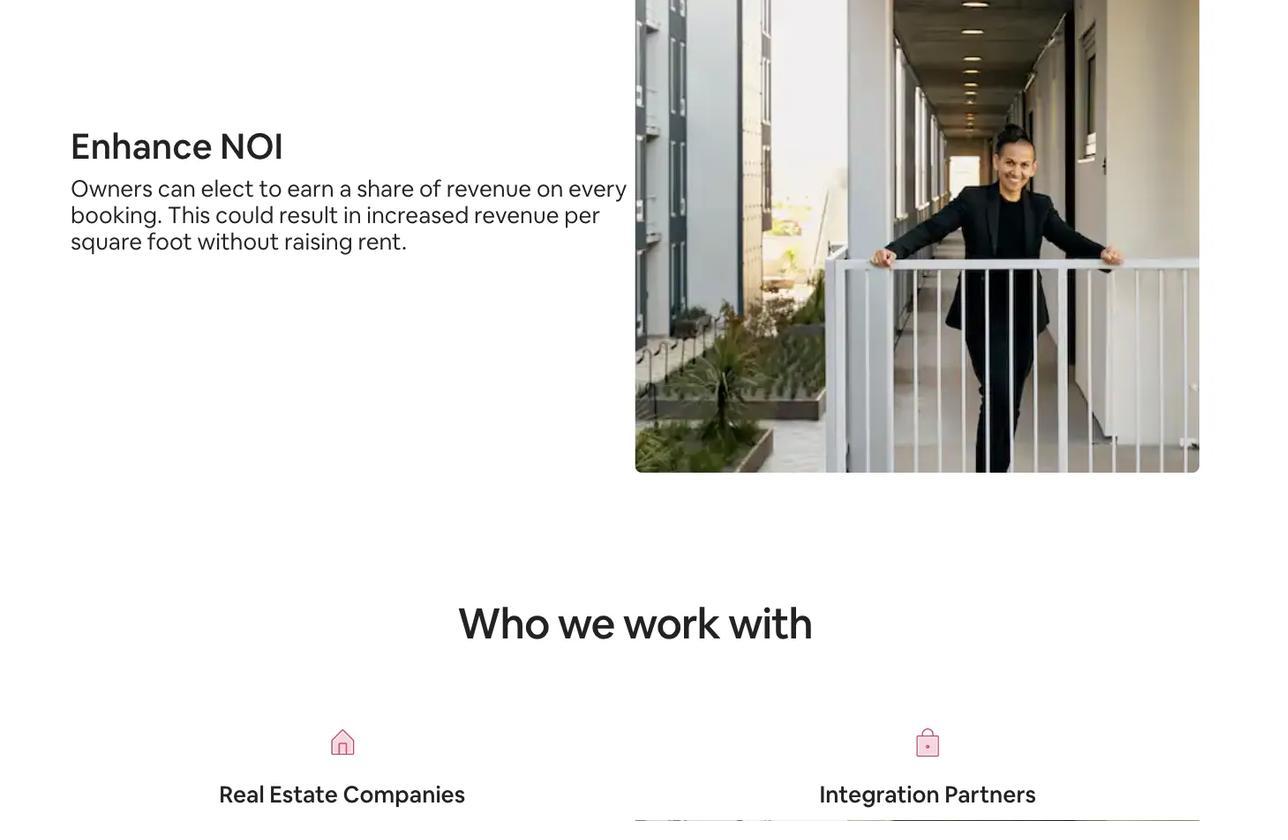 Task type: vqa. For each thing, say whether or not it's contained in the screenshot.
elect
yes



Task type: locate. For each thing, give the bounding box(es) containing it.
raising
[[284, 227, 353, 257]]

without
[[197, 227, 279, 257]]

enhance noi owners can elect to earn a share of revenue on every booking. this could result in increased revenue per square foot without raising rent.
[[71, 123, 627, 257]]

with
[[728, 596, 813, 651]]

owners
[[71, 174, 153, 204]]

we
[[558, 596, 615, 651]]

square
[[71, 227, 142, 257]]

could
[[215, 201, 274, 230]]

in
[[343, 201, 362, 230]]

integration
[[820, 780, 940, 810]]

result
[[279, 201, 338, 230]]

revenue
[[446, 174, 532, 204], [474, 201, 559, 230]]

rent.
[[358, 227, 407, 257]]

increased
[[367, 201, 469, 230]]

integration partners
[[820, 780, 1036, 810]]

partners
[[945, 780, 1036, 810]]

who
[[458, 596, 549, 651]]

revenue left per at top
[[474, 201, 559, 230]]

estate
[[269, 780, 338, 810]]

a
[[339, 174, 352, 204]]

work
[[623, 596, 720, 651]]

enhance
[[71, 123, 213, 169]]

earn
[[287, 174, 334, 204]]



Task type: describe. For each thing, give the bounding box(es) containing it.
per
[[564, 201, 600, 230]]

real estate companies
[[219, 780, 465, 810]]

real
[[219, 780, 265, 810]]

this
[[168, 201, 210, 230]]

every
[[569, 174, 627, 204]]

share
[[357, 174, 414, 204]]

revenue right of
[[446, 174, 532, 204]]

to
[[259, 174, 282, 204]]

who we work with
[[458, 596, 813, 651]]

can
[[158, 174, 196, 204]]

of
[[419, 174, 441, 204]]

elect
[[201, 174, 254, 204]]

companies
[[343, 780, 465, 810]]

booking.
[[71, 201, 163, 230]]

noi
[[220, 123, 283, 169]]

on
[[537, 174, 564, 204]]

foot
[[147, 227, 192, 257]]



